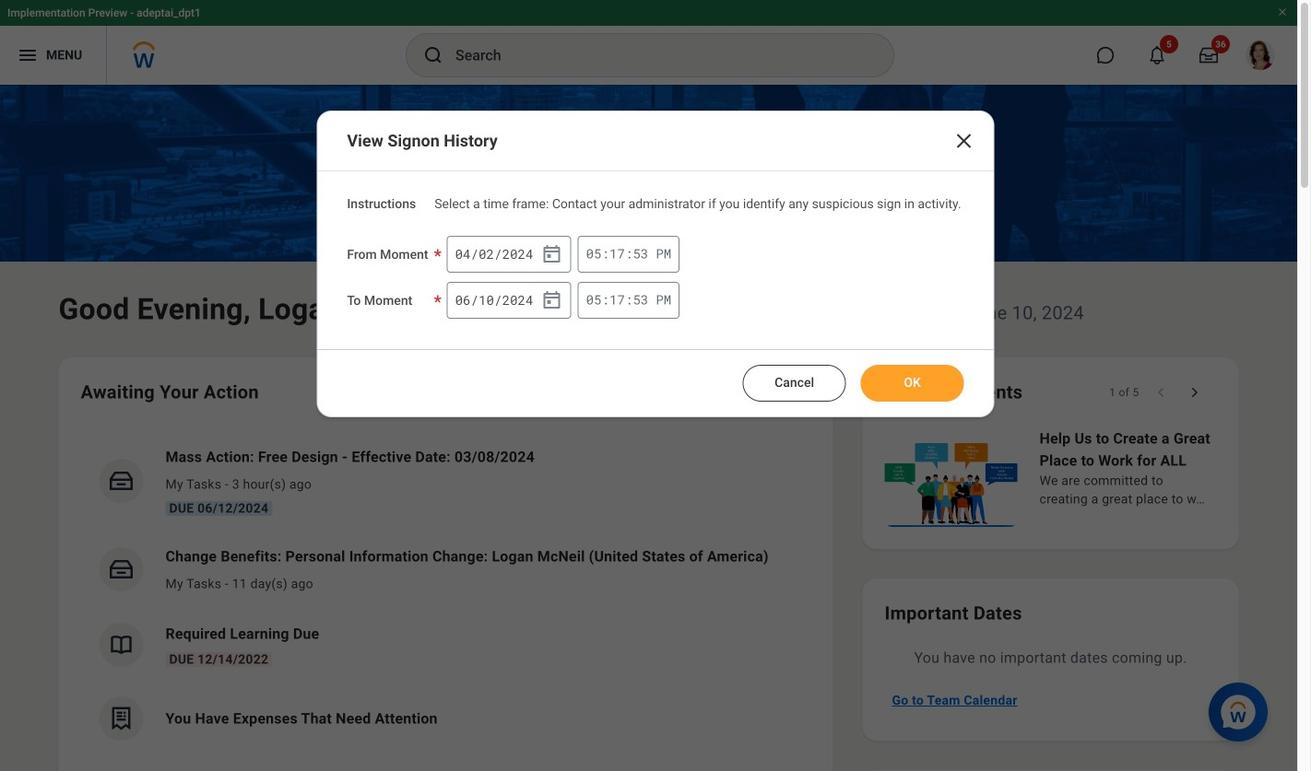 Task type: describe. For each thing, give the bounding box(es) containing it.
x image
[[953, 130, 975, 152]]

2 inbox image from the top
[[107, 556, 135, 584]]

group for minute spin button corresponding to calendar icon hour spin button
[[447, 282, 571, 319]]

close environment banner image
[[1277, 6, 1288, 18]]

1 inbox image from the top
[[107, 468, 135, 495]]

group for hour spin button corresponding to calendar image minute spin button
[[447, 236, 571, 273]]

dashboard expenses image
[[107, 705, 135, 733]]

minute spin button for calendar image
[[609, 246, 625, 262]]

minute spin button for calendar icon
[[609, 292, 625, 308]]

book open image
[[107, 632, 135, 659]]

calendar image
[[541, 289, 563, 311]]

hour spin button for calendar image minute spin button
[[586, 246, 602, 262]]



Task type: locate. For each thing, give the bounding box(es) containing it.
before or after midday spin button
[[656, 245, 671, 262], [656, 291, 671, 308]]

status
[[1109, 385, 1139, 400]]

2 minute spin button from the top
[[609, 292, 625, 308]]

2 second spin button from the top
[[633, 292, 649, 308]]

dialog
[[317, 111, 995, 418]]

1 vertical spatial before or after midday spin button
[[656, 291, 671, 308]]

0 vertical spatial second spin button
[[633, 246, 649, 262]]

hour spin button
[[586, 246, 602, 262], [586, 292, 602, 308]]

1 hour spin button from the top
[[586, 246, 602, 262]]

minute spin button
[[609, 246, 625, 262], [609, 292, 625, 308]]

2 before or after midday spin button from the top
[[656, 291, 671, 308]]

minute spin button right calendar image
[[609, 246, 625, 262]]

1 group from the top
[[447, 236, 571, 273]]

calendar image
[[541, 243, 563, 265]]

second spin button
[[633, 246, 649, 262], [633, 292, 649, 308]]

hour spin button right calendar image
[[586, 246, 602, 262]]

search image
[[422, 44, 444, 66]]

0 vertical spatial hour spin button
[[586, 246, 602, 262]]

group up calendar icon
[[447, 236, 571, 273]]

1 minute spin button from the top
[[609, 246, 625, 262]]

2 hour spin button from the top
[[586, 292, 602, 308]]

0 vertical spatial group
[[447, 236, 571, 273]]

0 vertical spatial minute spin button
[[609, 246, 625, 262]]

chevron right small image
[[1185, 384, 1204, 402]]

minute spin button right calendar icon
[[609, 292, 625, 308]]

second spin button for minute spin button corresponding to calendar icon
[[633, 292, 649, 308]]

1 vertical spatial second spin button
[[633, 292, 649, 308]]

1 vertical spatial group
[[447, 282, 571, 319]]

hour spin button for minute spin button corresponding to calendar icon
[[586, 292, 602, 308]]

second spin button for calendar image minute spin button
[[633, 246, 649, 262]]

main content
[[0, 85, 1297, 772]]

group down calendar image
[[447, 282, 571, 319]]

1 before or after midday spin button from the top
[[656, 245, 671, 262]]

before or after midday spin button for the "second" 'spin button' for minute spin button corresponding to calendar icon
[[656, 291, 671, 308]]

notifications large image
[[1148, 46, 1167, 65]]

0 vertical spatial before or after midday spin button
[[656, 245, 671, 262]]

second spin button right calendar icon
[[633, 292, 649, 308]]

1 second spin button from the top
[[633, 246, 649, 262]]

before or after midday spin button for the "second" 'spin button' associated with calendar image minute spin button
[[656, 245, 671, 262]]

1 vertical spatial inbox image
[[107, 556, 135, 584]]

0 vertical spatial inbox image
[[107, 468, 135, 495]]

profile logan mcneil element
[[1235, 35, 1286, 76]]

second spin button right calendar image
[[633, 246, 649, 262]]

banner
[[0, 0, 1297, 85]]

1 vertical spatial hour spin button
[[586, 292, 602, 308]]

chevron left small image
[[1152, 384, 1171, 402]]

inbox large image
[[1200, 46, 1218, 65]]

inbox image
[[107, 468, 135, 495], [107, 556, 135, 584]]

hour spin button right calendar icon
[[586, 292, 602, 308]]

list
[[81, 432, 811, 756]]

2 group from the top
[[447, 282, 571, 319]]

group
[[447, 236, 571, 273], [447, 282, 571, 319]]

1 vertical spatial minute spin button
[[609, 292, 625, 308]]



Task type: vqa. For each thing, say whether or not it's contained in the screenshot.
topmost Day
no



